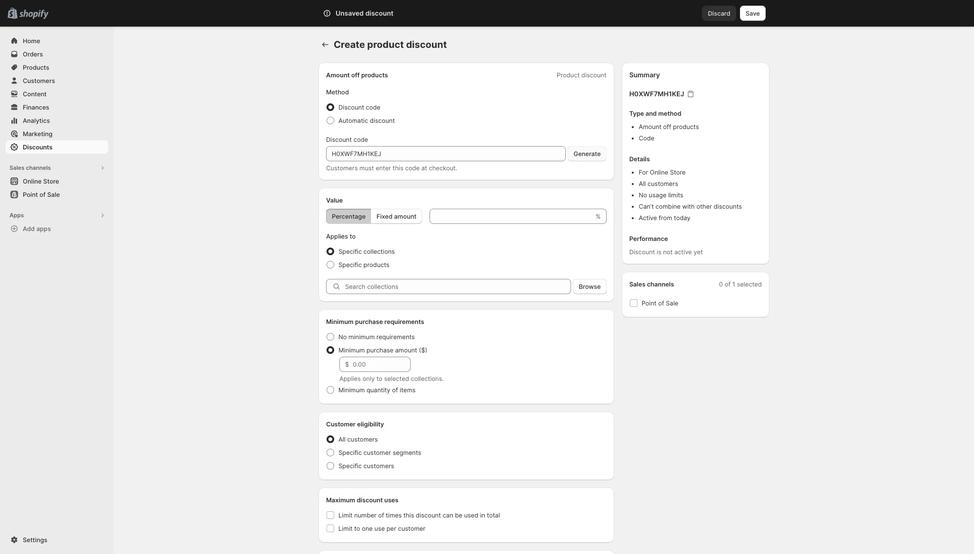 Task type: describe. For each thing, give the bounding box(es) containing it.
maximum discount uses
[[326, 497, 399, 504]]

orders
[[23, 50, 43, 58]]

specific for specific customer segments
[[339, 449, 362, 457]]

save
[[746, 9, 760, 17]]

home
[[23, 37, 40, 45]]

1 horizontal spatial point of sale
[[642, 300, 679, 307]]

generate button
[[568, 146, 607, 161]]

online store link
[[6, 175, 108, 188]]

no inside for online store all customers no usage limits can't combine with other discounts active from today
[[639, 191, 647, 199]]

customers for customers must enter this code at checkout.
[[326, 164, 358, 172]]

limit for limit number of times this discount can be used in total
[[339, 512, 353, 520]]

sales channels button
[[6, 161, 108, 175]]

off for amount off products
[[351, 71, 360, 79]]

0 horizontal spatial all
[[339, 436, 346, 444]]

1 vertical spatial discount
[[326, 136, 352, 143]]

apps
[[36, 225, 51, 233]]

online inside button
[[23, 178, 42, 185]]

minimum for minimum purchase amount ($)
[[339, 347, 365, 354]]

selected for 1
[[737, 281, 762, 288]]

sales inside button
[[9, 164, 24, 171]]

limits
[[669, 191, 684, 199]]

1 vertical spatial point
[[642, 300, 657, 307]]

code
[[639, 134, 655, 142]]

all customers
[[339, 436, 378, 444]]

with
[[683, 203, 695, 210]]

from
[[659, 214, 673, 222]]

discounts link
[[6, 141, 108, 154]]

specific collections
[[339, 248, 395, 255]]

fixed amount button
[[371, 209, 422, 224]]

apps
[[9, 212, 24, 219]]

1 vertical spatial this
[[404, 512, 414, 520]]

per
[[387, 525, 396, 533]]

amount for amount off products
[[326, 71, 350, 79]]

$ text field
[[353, 357, 411, 372]]

shopify image
[[19, 10, 49, 19]]

quantity
[[367, 387, 391, 394]]

1 vertical spatial to
[[377, 375, 383, 383]]

discounts
[[23, 143, 52, 151]]

finances
[[23, 104, 49, 111]]

point of sale link
[[6, 188, 108, 201]]

summary
[[630, 71, 660, 79]]

to for applies
[[350, 233, 356, 240]]

number
[[354, 512, 377, 520]]

add
[[23, 225, 35, 233]]

at
[[422, 164, 427, 172]]

content link
[[6, 87, 108, 101]]

products for amount off products
[[361, 71, 388, 79]]

eligibility
[[357, 421, 384, 428]]

customers link
[[6, 74, 108, 87]]

discount is not active yet
[[630, 248, 703, 256]]

h0xwf7mh1kej
[[630, 90, 684, 98]]

used
[[464, 512, 479, 520]]

minimum for minimum purchase requirements
[[326, 318, 354, 326]]

total
[[487, 512, 500, 520]]

limit number of times this discount can be used in total
[[339, 512, 500, 520]]

1 vertical spatial amount
[[395, 347, 417, 354]]

create product discount
[[334, 39, 447, 50]]

enter
[[376, 164, 391, 172]]

1 vertical spatial sales channels
[[630, 281, 674, 288]]

discard button
[[703, 6, 736, 21]]

marketing link
[[6, 127, 108, 141]]

limit for limit to one use per customer
[[339, 525, 353, 533]]

checkout.
[[429, 164, 458, 172]]

0 vertical spatial this
[[393, 164, 404, 172]]

settings
[[23, 537, 47, 544]]

customers inside for online store all customers no usage limits can't combine with other discounts active from today
[[648, 180, 679, 188]]

2 vertical spatial code
[[405, 164, 420, 172]]

generate
[[574, 150, 601, 158]]

content
[[23, 90, 47, 98]]

1 horizontal spatial customer
[[398, 525, 426, 533]]

products link
[[6, 61, 108, 74]]

discount for maximum discount uses
[[357, 497, 383, 504]]

requirements for minimum purchase requirements
[[385, 318, 424, 326]]

combine
[[656, 203, 681, 210]]

search button
[[350, 6, 625, 21]]

applies to
[[326, 233, 356, 240]]

2 vertical spatial products
[[364, 261, 390, 269]]

point inside point of sale link
[[23, 191, 38, 199]]

uses
[[384, 497, 399, 504]]

browse
[[579, 283, 601, 291]]

customers for all customers
[[347, 436, 378, 444]]

online inside for online store all customers no usage limits can't combine with other discounts active from today
[[650, 169, 669, 176]]

selected for to
[[384, 375, 409, 383]]

search
[[365, 9, 386, 17]]

store inside for online store all customers no usage limits can't combine with other discounts active from today
[[670, 169, 686, 176]]

percentage
[[332, 213, 366, 220]]

discount for unsaved discount
[[366, 9, 394, 17]]

amount off products code
[[639, 123, 699, 142]]

details
[[630, 155, 650, 163]]

off for amount off products code
[[663, 123, 672, 131]]

customer
[[326, 421, 356, 428]]

can't
[[639, 203, 654, 210]]

point of sale inside point of sale link
[[23, 191, 60, 199]]

amount off products
[[326, 71, 388, 79]]

unsaved
[[336, 9, 364, 17]]

minimum for minimum quantity of items
[[339, 387, 365, 394]]

items
[[400, 387, 416, 394]]

1
[[733, 281, 736, 288]]

save button
[[740, 6, 766, 21]]

online store button
[[0, 175, 114, 188]]

not
[[663, 248, 673, 256]]

product
[[557, 71, 580, 79]]

minimum purchase amount ($)
[[339, 347, 427, 354]]

minimum purchase requirements
[[326, 318, 424, 326]]

times
[[386, 512, 402, 520]]

discounts
[[714, 203, 742, 210]]

discount for automatic discount
[[370, 117, 395, 124]]

fixed
[[377, 213, 393, 220]]

add apps
[[23, 225, 51, 233]]

customers for customers
[[23, 77, 55, 85]]

one
[[362, 525, 373, 533]]

1 vertical spatial discount code
[[326, 136, 368, 143]]

specific products
[[339, 261, 390, 269]]

product
[[367, 39, 404, 50]]

yet
[[694, 248, 703, 256]]

all inside for online store all customers no usage limits can't combine with other discounts active from today
[[639, 180, 646, 188]]

1 vertical spatial code
[[354, 136, 368, 143]]

collections.
[[411, 375, 444, 383]]

specific for specific customers
[[339, 463, 362, 470]]



Task type: locate. For each thing, give the bounding box(es) containing it.
discount
[[366, 9, 394, 17], [406, 39, 447, 50], [582, 71, 607, 79], [370, 117, 395, 124], [357, 497, 383, 504], [416, 512, 441, 520]]

0 horizontal spatial selected
[[384, 375, 409, 383]]

1 vertical spatial off
[[663, 123, 672, 131]]

of
[[40, 191, 46, 199], [725, 281, 731, 288], [659, 300, 664, 307], [392, 387, 398, 394], [378, 512, 384, 520]]

customer up specific customers
[[364, 449, 391, 457]]

0 vertical spatial amount
[[394, 213, 417, 220]]

is
[[657, 248, 662, 256]]

1 horizontal spatial all
[[639, 180, 646, 188]]

off
[[351, 71, 360, 79], [663, 123, 672, 131]]

must
[[360, 164, 374, 172]]

amount left ($)
[[395, 347, 417, 354]]

selected up items
[[384, 375, 409, 383]]

usage
[[649, 191, 667, 199]]

specific for specific collections
[[339, 248, 362, 255]]

discount
[[339, 104, 364, 111], [326, 136, 352, 143], [630, 248, 655, 256]]

customer down limit number of times this discount can be used in total
[[398, 525, 426, 533]]

code down automatic discount
[[354, 136, 368, 143]]

customers for specific customers
[[364, 463, 394, 470]]

1 vertical spatial limit
[[339, 525, 353, 533]]

for
[[639, 169, 648, 176]]

2 vertical spatial to
[[354, 525, 360, 533]]

minimum
[[349, 333, 375, 341]]

can
[[443, 512, 453, 520]]

purchase for amount
[[367, 347, 394, 354]]

minimum up the "$"
[[339, 347, 365, 354]]

sales channels inside button
[[9, 164, 51, 171]]

be
[[455, 512, 463, 520]]

today
[[674, 214, 691, 222]]

online store
[[23, 178, 59, 185]]

applies down percentage
[[326, 233, 348, 240]]

discount right "automatic"
[[370, 117, 395, 124]]

discount up "automatic"
[[339, 104, 364, 111]]

amount inside amount off products code
[[639, 123, 662, 131]]

store
[[670, 169, 686, 176], [43, 178, 59, 185]]

amount inside fixed amount button
[[394, 213, 417, 220]]

0 horizontal spatial no
[[339, 333, 347, 341]]

off down method
[[663, 123, 672, 131]]

1 horizontal spatial sale
[[666, 300, 679, 307]]

1 vertical spatial products
[[673, 123, 699, 131]]

fixed amount
[[377, 213, 417, 220]]

1 vertical spatial all
[[339, 436, 346, 444]]

applies for applies only to selected collections.
[[340, 375, 361, 383]]

type
[[630, 110, 644, 117]]

discount down performance
[[630, 248, 655, 256]]

Discount code text field
[[326, 146, 566, 161]]

0 horizontal spatial sale
[[47, 191, 60, 199]]

minimum up minimum
[[326, 318, 354, 326]]

0 vertical spatial customers
[[648, 180, 679, 188]]

0 vertical spatial sale
[[47, 191, 60, 199]]

customers inside customers link
[[23, 77, 55, 85]]

no up 'can't'
[[639, 191, 647, 199]]

0 horizontal spatial store
[[43, 178, 59, 185]]

1 vertical spatial selected
[[384, 375, 409, 383]]

0 vertical spatial minimum
[[326, 318, 354, 326]]

0 horizontal spatial point
[[23, 191, 38, 199]]

1 horizontal spatial selected
[[737, 281, 762, 288]]

use
[[375, 525, 385, 533]]

2 vertical spatial discount
[[630, 248, 655, 256]]

products down "collections"
[[364, 261, 390, 269]]

home link
[[6, 34, 108, 47]]

discard
[[708, 9, 731, 17]]

3 specific from the top
[[339, 449, 362, 457]]

method
[[326, 88, 349, 96]]

0 vertical spatial to
[[350, 233, 356, 240]]

2 limit from the top
[[339, 525, 353, 533]]

selected right 1 at the right of the page
[[737, 281, 762, 288]]

1 horizontal spatial store
[[670, 169, 686, 176]]

0 vertical spatial code
[[366, 104, 381, 111]]

customers down products
[[23, 77, 55, 85]]

1 vertical spatial point of sale
[[642, 300, 679, 307]]

amount right fixed
[[394, 213, 417, 220]]

percentage button
[[326, 209, 372, 224]]

1 limit from the top
[[339, 512, 353, 520]]

discount code down "automatic"
[[326, 136, 368, 143]]

0 vertical spatial customers
[[23, 77, 55, 85]]

1 vertical spatial sale
[[666, 300, 679, 307]]

customers left must
[[326, 164, 358, 172]]

analytics
[[23, 117, 50, 124]]

to for limit
[[354, 525, 360, 533]]

online up point of sale link
[[23, 178, 42, 185]]

discount right product
[[406, 39, 447, 50]]

add apps button
[[6, 222, 108, 236]]

1 vertical spatial store
[[43, 178, 59, 185]]

settings link
[[6, 534, 108, 547]]

0 horizontal spatial online
[[23, 178, 42, 185]]

limit
[[339, 512, 353, 520], [339, 525, 353, 533]]

discount up number on the bottom of the page
[[357, 497, 383, 504]]

0 vertical spatial store
[[670, 169, 686, 176]]

requirements up minimum purchase amount ($)
[[377, 333, 415, 341]]

orders link
[[6, 47, 108, 61]]

limit down the maximum at the left bottom of page
[[339, 512, 353, 520]]

0 vertical spatial limit
[[339, 512, 353, 520]]

apps button
[[6, 209, 108, 222]]

0 vertical spatial discount code
[[339, 104, 381, 111]]

customers
[[23, 77, 55, 85], [326, 164, 358, 172]]

0 vertical spatial amount
[[326, 71, 350, 79]]

to right only
[[377, 375, 383, 383]]

specific for specific products
[[339, 261, 362, 269]]

sale inside button
[[47, 191, 60, 199]]

discount code
[[339, 104, 381, 111], [326, 136, 368, 143]]

all down customer
[[339, 436, 346, 444]]

0 vertical spatial customer
[[364, 449, 391, 457]]

0 horizontal spatial sales
[[9, 164, 24, 171]]

product discount
[[557, 71, 607, 79]]

to down percentage
[[350, 233, 356, 240]]

applies
[[326, 233, 348, 240], [340, 375, 361, 383]]

0 horizontal spatial customers
[[23, 77, 55, 85]]

0 vertical spatial selected
[[737, 281, 762, 288]]

off down create
[[351, 71, 360, 79]]

purchase for requirements
[[355, 318, 383, 326]]

Search collections text field
[[345, 279, 572, 294]]

marketing
[[23, 130, 52, 138]]

finances link
[[6, 101, 108, 114]]

requirements up no minimum requirements
[[385, 318, 424, 326]]

customer eligibility
[[326, 421, 384, 428]]

store up point of sale link
[[43, 178, 59, 185]]

1 vertical spatial channels
[[647, 281, 674, 288]]

channels down is
[[647, 281, 674, 288]]

customer
[[364, 449, 391, 457], [398, 525, 426, 533]]

1 horizontal spatial sales
[[630, 281, 646, 288]]

0 horizontal spatial amount
[[326, 71, 350, 79]]

discount left can
[[416, 512, 441, 520]]

0 vertical spatial no
[[639, 191, 647, 199]]

0 vertical spatial applies
[[326, 233, 348, 240]]

online right "for"
[[650, 169, 669, 176]]

sales up online store
[[9, 164, 24, 171]]

0 horizontal spatial sales channels
[[9, 164, 51, 171]]

0 vertical spatial online
[[650, 169, 669, 176]]

1 vertical spatial purchase
[[367, 347, 394, 354]]

0 vertical spatial point of sale
[[23, 191, 60, 199]]

customers down customer eligibility
[[347, 436, 378, 444]]

no left minimum
[[339, 333, 347, 341]]

0 vertical spatial channels
[[26, 164, 51, 171]]

sales down discount is not active yet
[[630, 281, 646, 288]]

customers down specific customer segments
[[364, 463, 394, 470]]

no minimum requirements
[[339, 333, 415, 341]]

only
[[363, 375, 375, 383]]

minimum down only
[[339, 387, 365, 394]]

point of sale button
[[0, 188, 114, 201]]

analytics link
[[6, 114, 108, 127]]

sales channels down is
[[630, 281, 674, 288]]

applies down the "$"
[[340, 375, 361, 383]]

0 vertical spatial all
[[639, 180, 646, 188]]

0 vertical spatial discount
[[339, 104, 364, 111]]

1 vertical spatial amount
[[639, 123, 662, 131]]

browse button
[[573, 279, 607, 294]]

performance
[[630, 235, 668, 243]]

1 vertical spatial no
[[339, 333, 347, 341]]

products down method
[[673, 123, 699, 131]]

2 specific from the top
[[339, 261, 362, 269]]

code up automatic discount
[[366, 104, 381, 111]]

discount code up "automatic"
[[339, 104, 381, 111]]

products down product
[[361, 71, 388, 79]]

specific customer segments
[[339, 449, 421, 457]]

amount up code
[[639, 123, 662, 131]]

unsaved discount
[[336, 9, 394, 17]]

value
[[326, 197, 343, 204]]

0 horizontal spatial off
[[351, 71, 360, 79]]

amount
[[326, 71, 350, 79], [639, 123, 662, 131]]

create
[[334, 39, 365, 50]]

1 horizontal spatial amount
[[639, 123, 662, 131]]

2 vertical spatial minimum
[[339, 387, 365, 394]]

requirements for no minimum requirements
[[377, 333, 415, 341]]

0 vertical spatial point
[[23, 191, 38, 199]]

0 vertical spatial products
[[361, 71, 388, 79]]

and
[[646, 110, 657, 117]]

purchase down no minimum requirements
[[367, 347, 394, 354]]

1 vertical spatial sales
[[630, 281, 646, 288]]

discount down "automatic"
[[326, 136, 352, 143]]

1 horizontal spatial sales channels
[[630, 281, 674, 288]]

1 horizontal spatial point
[[642, 300, 657, 307]]

1 specific from the top
[[339, 248, 362, 255]]

discount right the product
[[582, 71, 607, 79]]

0 vertical spatial purchase
[[355, 318, 383, 326]]

products inside amount off products code
[[673, 123, 699, 131]]

channels up online store
[[26, 164, 51, 171]]

2 vertical spatial customers
[[364, 463, 394, 470]]

0 horizontal spatial point of sale
[[23, 191, 60, 199]]

4 specific from the top
[[339, 463, 362, 470]]

store up limits
[[670, 169, 686, 176]]

specific customers
[[339, 463, 394, 470]]

limit left one
[[339, 525, 353, 533]]

all down "for"
[[639, 180, 646, 188]]

($)
[[419, 347, 427, 354]]

applies for applies to
[[326, 233, 348, 240]]

this right enter
[[393, 164, 404, 172]]

1 vertical spatial online
[[23, 178, 42, 185]]

amount for amount off products code
[[639, 123, 662, 131]]

this right times
[[404, 512, 414, 520]]

customers must enter this code at checkout.
[[326, 164, 458, 172]]

0 vertical spatial off
[[351, 71, 360, 79]]

all
[[639, 180, 646, 188], [339, 436, 346, 444]]

0 vertical spatial sales channels
[[9, 164, 51, 171]]

minimum quantity of items
[[339, 387, 416, 394]]

% text field
[[430, 209, 594, 224]]

1 vertical spatial requirements
[[377, 333, 415, 341]]

1 horizontal spatial channels
[[647, 281, 674, 288]]

discount right unsaved
[[366, 9, 394, 17]]

purchase up minimum
[[355, 318, 383, 326]]

store inside button
[[43, 178, 59, 185]]

point
[[23, 191, 38, 199], [642, 300, 657, 307]]

1 horizontal spatial no
[[639, 191, 647, 199]]

1 horizontal spatial online
[[650, 169, 669, 176]]

products
[[361, 71, 388, 79], [673, 123, 699, 131], [364, 261, 390, 269]]

automatic
[[339, 117, 368, 124]]

limit to one use per customer
[[339, 525, 426, 533]]

1 horizontal spatial customers
[[326, 164, 358, 172]]

in
[[480, 512, 485, 520]]

method
[[659, 110, 682, 117]]

of inside button
[[40, 191, 46, 199]]

segments
[[393, 449, 421, 457]]

for online store all customers no usage limits can't combine with other discounts active from today
[[639, 169, 742, 222]]

0 vertical spatial sales
[[9, 164, 24, 171]]

1 vertical spatial minimum
[[339, 347, 365, 354]]

applies only to selected collections.
[[340, 375, 444, 383]]

0 of 1 selected
[[719, 281, 762, 288]]

sales channels up online store
[[9, 164, 51, 171]]

0 horizontal spatial channels
[[26, 164, 51, 171]]

to left one
[[354, 525, 360, 533]]

1 horizontal spatial off
[[663, 123, 672, 131]]

0 vertical spatial requirements
[[385, 318, 424, 326]]

other
[[697, 203, 712, 210]]

code left at
[[405, 164, 420, 172]]

0 horizontal spatial customer
[[364, 449, 391, 457]]

1 vertical spatial customer
[[398, 525, 426, 533]]

1 vertical spatial applies
[[340, 375, 361, 383]]

1 vertical spatial customers
[[347, 436, 378, 444]]

off inside amount off products code
[[663, 123, 672, 131]]

customers up usage
[[648, 180, 679, 188]]

channels inside button
[[26, 164, 51, 171]]

products for amount off products code
[[673, 123, 699, 131]]

customers
[[648, 180, 679, 188], [347, 436, 378, 444], [364, 463, 394, 470]]

products
[[23, 64, 49, 71]]

discount for product discount
[[582, 71, 607, 79]]

1 vertical spatial customers
[[326, 164, 358, 172]]

active
[[639, 214, 657, 222]]

%
[[596, 213, 601, 220]]

amount up method
[[326, 71, 350, 79]]

minimum
[[326, 318, 354, 326], [339, 347, 365, 354], [339, 387, 365, 394]]

sales channels
[[9, 164, 51, 171], [630, 281, 674, 288]]



Task type: vqa. For each thing, say whether or not it's contained in the screenshot.
today on the right
yes



